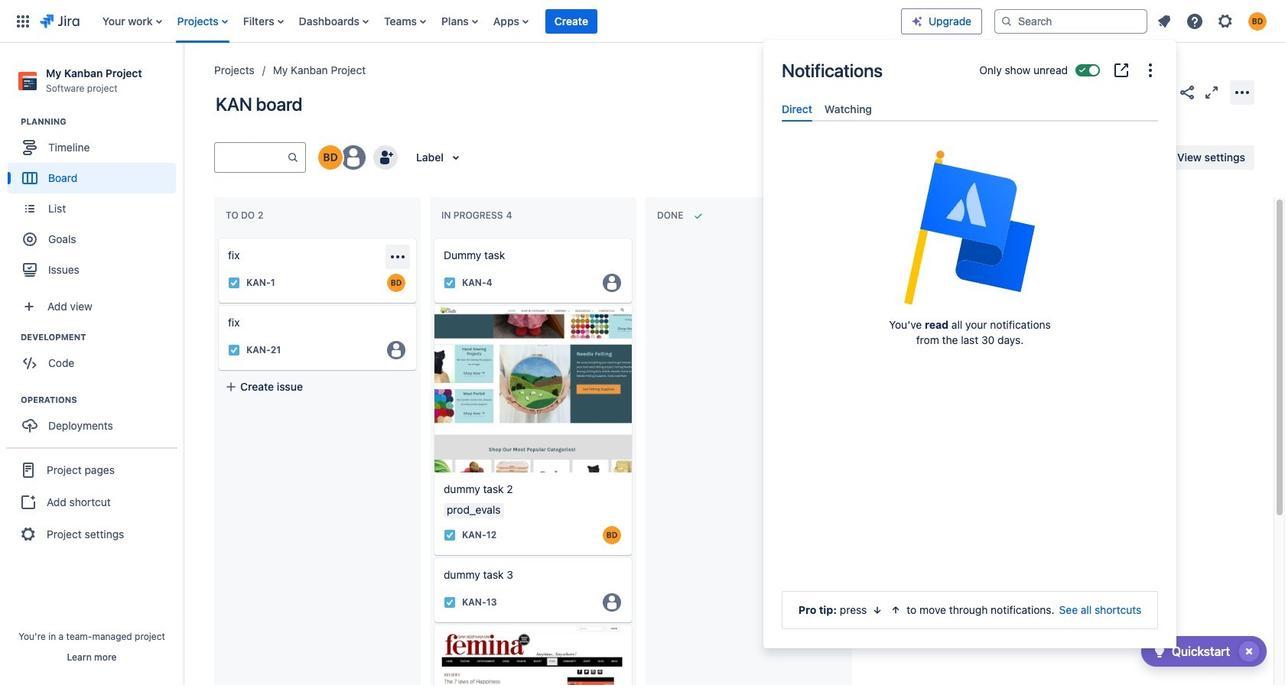 Task type: vqa. For each thing, say whether or not it's contained in the screenshot.
"group" to the middle
no



Task type: locate. For each thing, give the bounding box(es) containing it.
0 horizontal spatial task image
[[228, 344, 240, 357]]

heading for "development" image
[[21, 331, 183, 344]]

None search field
[[995, 9, 1148, 33]]

tab list
[[776, 96, 1165, 122]]

more actions image
[[1233, 83, 1252, 101]]

heading
[[21, 116, 183, 128], [21, 331, 183, 344], [21, 394, 183, 406]]

1 horizontal spatial task image
[[444, 529, 456, 541]]

arrow down image
[[872, 604, 884, 617]]

dialog
[[764, 40, 1177, 649]]

group for operations image
[[8, 394, 183, 446]]

2 heading from the top
[[21, 331, 183, 344]]

1 vertical spatial task image
[[444, 529, 456, 541]]

sidebar element
[[0, 43, 184, 686]]

3 heading from the top
[[21, 394, 183, 406]]

operations image
[[2, 391, 21, 409]]

task image
[[228, 344, 240, 357], [444, 529, 456, 541]]

star kan board image
[[1154, 83, 1172, 101]]

group
[[8, 116, 183, 290], [8, 331, 183, 383], [8, 394, 183, 446], [6, 448, 178, 556]]

tab panel
[[776, 122, 1165, 136]]

notifications image
[[1155, 12, 1174, 30]]

list
[[95, 0, 901, 42], [1151, 7, 1276, 35]]

1 vertical spatial heading
[[21, 331, 183, 344]]

list item
[[545, 0, 598, 42]]

1 heading from the top
[[21, 116, 183, 128]]

banner
[[0, 0, 1285, 43]]

create issue image
[[208, 228, 226, 246]]

0 vertical spatial heading
[[21, 116, 183, 128]]

to do element
[[226, 210, 267, 221]]

enter full screen image
[[1203, 83, 1221, 101]]

jira image
[[40, 12, 79, 30], [40, 12, 79, 30]]

task image
[[228, 277, 240, 289], [444, 277, 456, 289], [444, 597, 456, 609]]

2 vertical spatial heading
[[21, 394, 183, 406]]

primary element
[[9, 0, 901, 42]]

0 horizontal spatial list
[[95, 0, 901, 42]]

Search this board text field
[[215, 144, 287, 171]]



Task type: describe. For each thing, give the bounding box(es) containing it.
more actions for kan-1 fix image
[[389, 248, 407, 266]]

help image
[[1186, 12, 1204, 30]]

0 vertical spatial task image
[[228, 344, 240, 357]]

sidebar navigation image
[[167, 61, 200, 92]]

open notifications in a new tab image
[[1112, 61, 1131, 80]]

planning image
[[2, 113, 21, 131]]

add people image
[[376, 148, 395, 167]]

create issue image
[[424, 228, 442, 246]]

heading for planning icon
[[21, 116, 183, 128]]

group for "development" image
[[8, 331, 183, 383]]

1 horizontal spatial list
[[1151, 7, 1276, 35]]

goal image
[[23, 233, 37, 247]]

development image
[[2, 328, 21, 347]]

arrow up image
[[890, 604, 902, 617]]

group for planning icon
[[8, 116, 183, 290]]

more image
[[1142, 61, 1160, 80]]

search image
[[1001, 15, 1013, 27]]

in progress element
[[441, 210, 515, 221]]

Search field
[[995, 9, 1148, 33]]

settings image
[[1217, 12, 1235, 30]]

appswitcher icon image
[[14, 12, 32, 30]]

your profile and settings image
[[1249, 12, 1267, 30]]

dismiss quickstart image
[[1237, 640, 1262, 664]]

heading for operations image
[[21, 394, 183, 406]]



